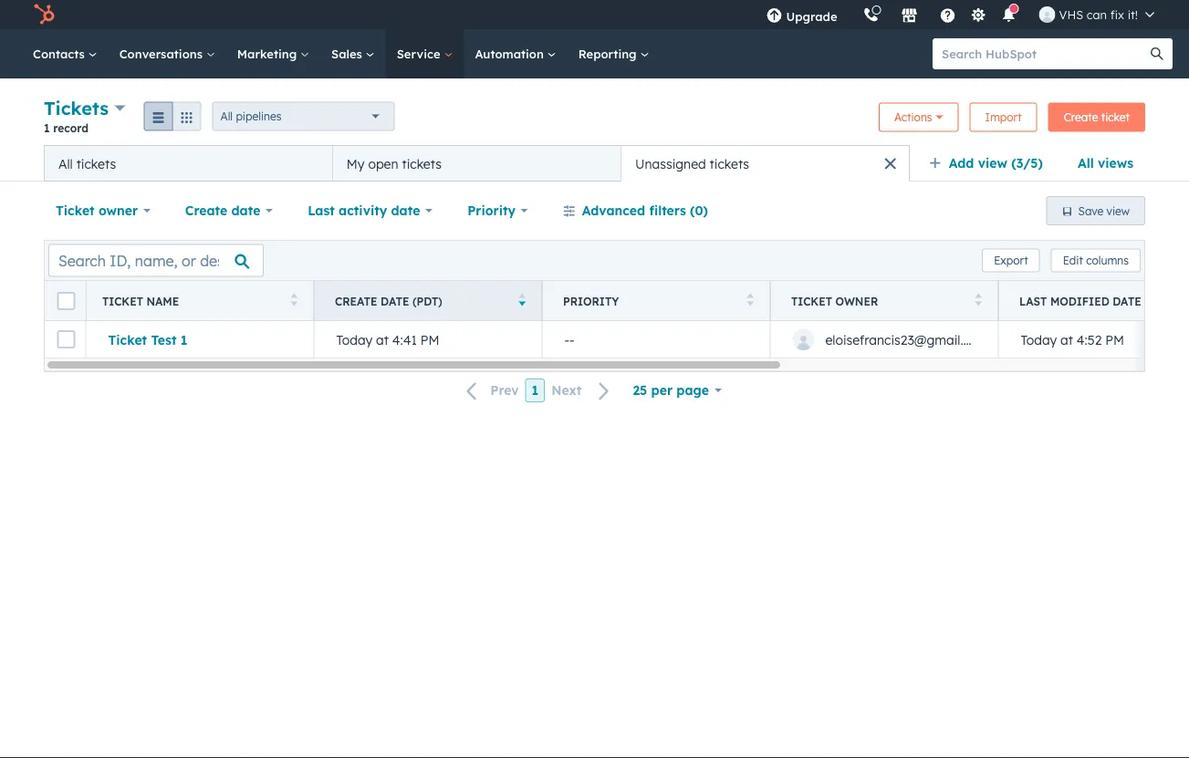Task type: describe. For each thing, give the bounding box(es) containing it.
settings image
[[971, 8, 987, 24]]

last activity date button
[[296, 193, 445, 229]]

calling icon button
[[856, 3, 887, 27]]

create date
[[185, 203, 261, 219]]

open
[[368, 156, 399, 172]]

marketplaces image
[[902, 8, 918, 25]]

reporting link
[[568, 29, 661, 79]]

create ticket button
[[1049, 103, 1146, 132]]

descending sort. press to sort ascending. image
[[519, 294, 526, 306]]

help button
[[933, 0, 964, 29]]

date down all tickets button
[[231, 203, 261, 219]]

1 for 1 record
[[44, 121, 50, 135]]

notifications button
[[994, 0, 1025, 29]]

25 per page
[[633, 383, 709, 399]]

at for 4:52
[[1061, 332, 1074, 348]]

automation link
[[464, 29, 568, 79]]

last for last activity date
[[308, 203, 335, 219]]

can
[[1087, 7, 1108, 22]]

views
[[1098, 155, 1134, 171]]

my
[[347, 156, 365, 172]]

help image
[[940, 8, 956, 25]]

activity
[[339, 203, 387, 219]]

pm for today at 4:52 pm
[[1106, 332, 1125, 348]]

1 (pdt) from the left
[[413, 294, 443, 308]]

unassigned tickets
[[636, 156, 750, 172]]

it!
[[1128, 7, 1139, 22]]

create for create ticket
[[1064, 110, 1099, 124]]

contacts
[[33, 46, 88, 61]]

upgrade
[[787, 9, 838, 24]]

hubspot link
[[22, 4, 68, 26]]

all for all tickets
[[58, 156, 73, 172]]

next
[[552, 383, 582, 399]]

all views link
[[1066, 145, 1146, 182]]

actions
[[895, 110, 933, 124]]

per
[[652, 383, 673, 399]]

2 tickets from the left
[[402, 156, 442, 172]]

edit
[[1063, 254, 1084, 268]]

add
[[949, 155, 975, 171]]

calling icon image
[[863, 7, 880, 24]]

tickets
[[44, 97, 109, 120]]

1 horizontal spatial owner
[[836, 294, 879, 308]]

ticket
[[1102, 110, 1130, 124]]

1 press to sort. element from the left
[[291, 294, 298, 309]]

marketing link
[[226, 29, 321, 79]]

pipelines
[[236, 110, 282, 123]]

modified
[[1051, 294, 1110, 308]]

columns
[[1087, 254, 1129, 268]]

owner inside popup button
[[99, 203, 138, 219]]

1 - from the left
[[565, 332, 570, 348]]

upgrade image
[[766, 8, 783, 25]]

group inside tickets banner
[[144, 102, 201, 131]]

tickets button
[[44, 95, 126, 121]]

ticket name
[[102, 294, 179, 308]]

advanced filters (0) button
[[551, 193, 720, 229]]

marketing
[[237, 46, 300, 61]]

tickets for unassigned tickets
[[710, 156, 750, 172]]

-- button
[[542, 321, 771, 358]]

1 horizontal spatial ticket owner
[[792, 294, 879, 308]]

all tickets button
[[44, 145, 333, 182]]

today at 4:41 pm button
[[314, 321, 542, 358]]

service
[[397, 46, 444, 61]]

(0)
[[690, 203, 708, 219]]

vhs can fix it! button
[[1029, 0, 1166, 29]]

1 for 1
[[532, 383, 539, 399]]

advanced
[[582, 203, 646, 219]]

save
[[1079, 204, 1104, 218]]

date up "today at 4:41 pm"
[[381, 294, 409, 308]]

unassigned
[[636, 156, 706, 172]]

25
[[633, 383, 648, 399]]

view for add
[[979, 155, 1008, 171]]

terry turtle image
[[1040, 6, 1056, 23]]

page
[[677, 383, 709, 399]]

press to sort. image for priority
[[747, 294, 754, 306]]

Search HubSpot search field
[[933, 38, 1157, 69]]

last for last modified date (pdt)
[[1020, 294, 1048, 308]]

import
[[986, 110, 1022, 124]]

last activity date
[[308, 203, 420, 219]]

reporting
[[579, 46, 640, 61]]

test
[[151, 332, 177, 348]]

date down columns
[[1113, 294, 1142, 308]]

settings link
[[967, 5, 990, 24]]

date right activity
[[391, 203, 420, 219]]

fix
[[1111, 7, 1125, 22]]

2 - from the left
[[570, 332, 575, 348]]

marketplaces button
[[891, 0, 929, 29]]

create for create date (pdt)
[[335, 294, 378, 308]]

create date button
[[173, 193, 285, 229]]



Task type: locate. For each thing, give the bounding box(es) containing it.
at for 4:41
[[376, 332, 389, 348]]

today for today at 4:41 pm
[[336, 332, 373, 348]]

0 vertical spatial create
[[1064, 110, 1099, 124]]

today left 4:41
[[336, 332, 373, 348]]

0 horizontal spatial last
[[308, 203, 335, 219]]

0 horizontal spatial owner
[[99, 203, 138, 219]]

(pdt) up today at 4:41 pm button
[[413, 294, 443, 308]]

all tickets
[[58, 156, 116, 172]]

last left activity
[[308, 203, 335, 219]]

priority up --
[[563, 294, 619, 308]]

1 horizontal spatial last
[[1020, 294, 1048, 308]]

add view (3/5) button
[[917, 145, 1066, 182]]

all inside button
[[58, 156, 73, 172]]

save view
[[1079, 204, 1130, 218]]

pm right the 4:52
[[1106, 332, 1125, 348]]

tickets banner
[[44, 95, 1146, 145]]

1
[[44, 121, 50, 135], [181, 332, 187, 348], [532, 383, 539, 399]]

0 vertical spatial 1
[[44, 121, 50, 135]]

sales
[[331, 46, 366, 61]]

1 horizontal spatial create
[[335, 294, 378, 308]]

create
[[1064, 110, 1099, 124], [185, 203, 228, 219], [335, 294, 378, 308]]

tickets right open
[[402, 156, 442, 172]]

my open tickets
[[347, 156, 442, 172]]

priority button
[[456, 193, 540, 229]]

1 horizontal spatial press to sort. image
[[976, 294, 982, 306]]

ticket inside popup button
[[56, 203, 95, 219]]

1 right test
[[181, 332, 187, 348]]

all left pipelines
[[221, 110, 233, 123]]

at left 4:41
[[376, 332, 389, 348]]

2 (pdt) from the left
[[1145, 294, 1175, 308]]

conversations link
[[108, 29, 226, 79]]

today
[[336, 332, 373, 348], [1021, 332, 1057, 348]]

0 horizontal spatial priority
[[468, 203, 516, 219]]

3 tickets from the left
[[710, 156, 750, 172]]

edit columns button
[[1052, 249, 1141, 273]]

vhs can fix it!
[[1060, 7, 1139, 22]]

press to sort. image
[[291, 294, 298, 306]]

--
[[565, 332, 575, 348]]

1 horizontal spatial all
[[221, 110, 233, 123]]

1 horizontal spatial priority
[[563, 294, 619, 308]]

owner
[[99, 203, 138, 219], [836, 294, 879, 308]]

4:41
[[392, 332, 417, 348]]

advanced filters (0)
[[582, 203, 708, 219]]

0 horizontal spatial all
[[58, 156, 73, 172]]

last modified date (pdt)
[[1020, 294, 1175, 308]]

hubspot image
[[33, 4, 55, 26]]

service link
[[386, 29, 464, 79]]

all
[[221, 110, 233, 123], [1078, 155, 1094, 171], [58, 156, 73, 172]]

0 vertical spatial last
[[308, 203, 335, 219]]

all pipelines
[[221, 110, 282, 123]]

name
[[146, 294, 179, 308]]

1 left record on the left of the page
[[44, 121, 50, 135]]

2 horizontal spatial 1
[[532, 383, 539, 399]]

2 press to sort. image from the left
[[976, 294, 982, 306]]

0 horizontal spatial ticket owner
[[56, 203, 138, 219]]

0 horizontal spatial at
[[376, 332, 389, 348]]

view right the save
[[1107, 204, 1130, 218]]

sales link
[[321, 29, 386, 79]]

conversations
[[119, 46, 206, 61]]

filters
[[650, 203, 686, 219]]

1 today from the left
[[336, 332, 373, 348]]

press to sort. image for ticket owner
[[976, 294, 982, 306]]

1 inside tickets banner
[[44, 121, 50, 135]]

today inside today at 4:41 pm button
[[336, 332, 373, 348]]

ticket owner button
[[44, 193, 162, 229]]

1 pm from the left
[[421, 332, 440, 348]]

4:52
[[1077, 332, 1102, 348]]

create ticket
[[1064, 110, 1130, 124]]

(3/5)
[[1012, 155, 1044, 171]]

priority down my open tickets button
[[468, 203, 516, 219]]

press to sort. element
[[291, 294, 298, 309], [747, 294, 754, 309], [976, 294, 982, 309]]

view right the add
[[979, 155, 1008, 171]]

edit columns
[[1063, 254, 1129, 268]]

create inside create date popup button
[[185, 203, 228, 219]]

tickets
[[76, 156, 116, 172], [402, 156, 442, 172], [710, 156, 750, 172]]

export button
[[983, 249, 1041, 273]]

all for all views
[[1078, 155, 1094, 171]]

record
[[53, 121, 89, 135]]

0 vertical spatial owner
[[99, 203, 138, 219]]

tickets right the unassigned
[[710, 156, 750, 172]]

tickets down record on the left of the page
[[76, 156, 116, 172]]

unassigned tickets button
[[621, 145, 910, 182]]

all down 1 record
[[58, 156, 73, 172]]

2 vertical spatial create
[[335, 294, 378, 308]]

view inside button
[[1107, 204, 1130, 218]]

create left ticket
[[1064, 110, 1099, 124]]

view for save
[[1107, 204, 1130, 218]]

save view button
[[1047, 196, 1146, 226]]

pm for today at 4:41 pm
[[421, 332, 440, 348]]

descending sort. press to sort ascending. element
[[519, 294, 526, 309]]

at left the 4:52
[[1061, 332, 1074, 348]]

export
[[994, 254, 1029, 268]]

priority
[[468, 203, 516, 219], [563, 294, 619, 308]]

ticket test 1 link
[[108, 332, 292, 348]]

1 horizontal spatial today
[[1021, 332, 1057, 348]]

import button
[[970, 103, 1038, 132]]

ticket test 1
[[108, 332, 187, 348]]

-
[[565, 332, 570, 348], [570, 332, 575, 348]]

1 at from the left
[[376, 332, 389, 348]]

3 press to sort. element from the left
[[976, 294, 982, 309]]

Search ID, name, or description search field
[[48, 244, 264, 277]]

create up "today at 4:41 pm"
[[335, 294, 378, 308]]

2 vertical spatial 1
[[532, 383, 539, 399]]

1 horizontal spatial at
[[1061, 332, 1074, 348]]

0 horizontal spatial today
[[336, 332, 373, 348]]

ticket owner inside ticket owner popup button
[[56, 203, 138, 219]]

search button
[[1142, 38, 1173, 69]]

priority inside popup button
[[468, 203, 516, 219]]

2 at from the left
[[1061, 332, 1074, 348]]

contacts link
[[22, 29, 108, 79]]

(pdt)
[[413, 294, 443, 308], [1145, 294, 1175, 308]]

pm inside button
[[421, 332, 440, 348]]

date
[[231, 203, 261, 219], [391, 203, 420, 219], [381, 294, 409, 308], [1113, 294, 1142, 308]]

today left the 4:52
[[1021, 332, 1057, 348]]

1 vertical spatial create
[[185, 203, 228, 219]]

0 vertical spatial priority
[[468, 203, 516, 219]]

actions button
[[879, 103, 959, 132]]

2 press to sort. element from the left
[[747, 294, 754, 309]]

0 horizontal spatial tickets
[[76, 156, 116, 172]]

1 horizontal spatial (pdt)
[[1145, 294, 1175, 308]]

(pdt) right 'modified'
[[1145, 294, 1175, 308]]

0 horizontal spatial view
[[979, 155, 1008, 171]]

0 horizontal spatial pm
[[421, 332, 440, 348]]

prev button
[[456, 379, 526, 403]]

0 vertical spatial ticket owner
[[56, 203, 138, 219]]

1 record
[[44, 121, 89, 135]]

1 right prev
[[532, 383, 539, 399]]

1 vertical spatial view
[[1107, 204, 1130, 218]]

today at 4:52 pm
[[1021, 332, 1125, 348]]

create inside create ticket 'button'
[[1064, 110, 1099, 124]]

1 horizontal spatial 1
[[181, 332, 187, 348]]

1 button
[[526, 379, 545, 403]]

1 vertical spatial 1
[[181, 332, 187, 348]]

1 horizontal spatial press to sort. element
[[747, 294, 754, 309]]

create for create date
[[185, 203, 228, 219]]

1 press to sort. image from the left
[[747, 294, 754, 306]]

0 horizontal spatial 1
[[44, 121, 50, 135]]

next button
[[545, 379, 621, 403]]

all inside popup button
[[221, 110, 233, 123]]

1 horizontal spatial view
[[1107, 204, 1130, 218]]

my open tickets button
[[333, 145, 621, 182]]

prev
[[491, 383, 519, 399]]

menu
[[754, 0, 1168, 29]]

25 per page button
[[621, 373, 734, 409]]

ticket
[[56, 203, 95, 219], [102, 294, 143, 308], [792, 294, 833, 308], [108, 332, 147, 348]]

create down all tickets button
[[185, 203, 228, 219]]

all pipelines button
[[212, 102, 395, 131]]

2 pm from the left
[[1106, 332, 1125, 348]]

1 horizontal spatial pm
[[1106, 332, 1125, 348]]

pm right 4:41
[[421, 332, 440, 348]]

0 horizontal spatial (pdt)
[[413, 294, 443, 308]]

press to sort. image
[[747, 294, 754, 306], [976, 294, 982, 306]]

0 horizontal spatial press to sort. element
[[291, 294, 298, 309]]

2 today from the left
[[1021, 332, 1057, 348]]

group
[[144, 102, 201, 131]]

0 vertical spatial view
[[979, 155, 1008, 171]]

view
[[979, 155, 1008, 171], [1107, 204, 1130, 218]]

2 horizontal spatial tickets
[[710, 156, 750, 172]]

1 vertical spatial owner
[[836, 294, 879, 308]]

2 horizontal spatial all
[[1078, 155, 1094, 171]]

1 inside button
[[532, 383, 539, 399]]

press to sort. element for ticket owner
[[976, 294, 982, 309]]

pm
[[421, 332, 440, 348], [1106, 332, 1125, 348]]

last inside popup button
[[308, 203, 335, 219]]

vhs
[[1060, 7, 1084, 22]]

menu containing vhs can fix it!
[[754, 0, 1168, 29]]

view inside popup button
[[979, 155, 1008, 171]]

1 vertical spatial last
[[1020, 294, 1048, 308]]

0 horizontal spatial press to sort. image
[[747, 294, 754, 306]]

pagination navigation
[[456, 379, 621, 403]]

tickets for all tickets
[[76, 156, 116, 172]]

last down the export button
[[1020, 294, 1048, 308]]

2 horizontal spatial press to sort. element
[[976, 294, 982, 309]]

1 tickets from the left
[[76, 156, 116, 172]]

automation
[[475, 46, 548, 61]]

search image
[[1151, 47, 1164, 60]]

1 vertical spatial ticket owner
[[792, 294, 879, 308]]

all views
[[1078, 155, 1134, 171]]

1 horizontal spatial tickets
[[402, 156, 442, 172]]

create date (pdt)
[[335, 294, 443, 308]]

all left "views"
[[1078, 155, 1094, 171]]

1 vertical spatial priority
[[563, 294, 619, 308]]

0 horizontal spatial create
[[185, 203, 228, 219]]

all for all pipelines
[[221, 110, 233, 123]]

at inside button
[[376, 332, 389, 348]]

today for today at 4:52 pm
[[1021, 332, 1057, 348]]

press to sort. element for priority
[[747, 294, 754, 309]]

add view (3/5)
[[949, 155, 1044, 171]]

notifications image
[[1001, 8, 1018, 25]]

2 horizontal spatial create
[[1064, 110, 1099, 124]]

menu item
[[851, 0, 854, 29]]



Task type: vqa. For each thing, say whether or not it's contained in the screenshot.
the company address
no



